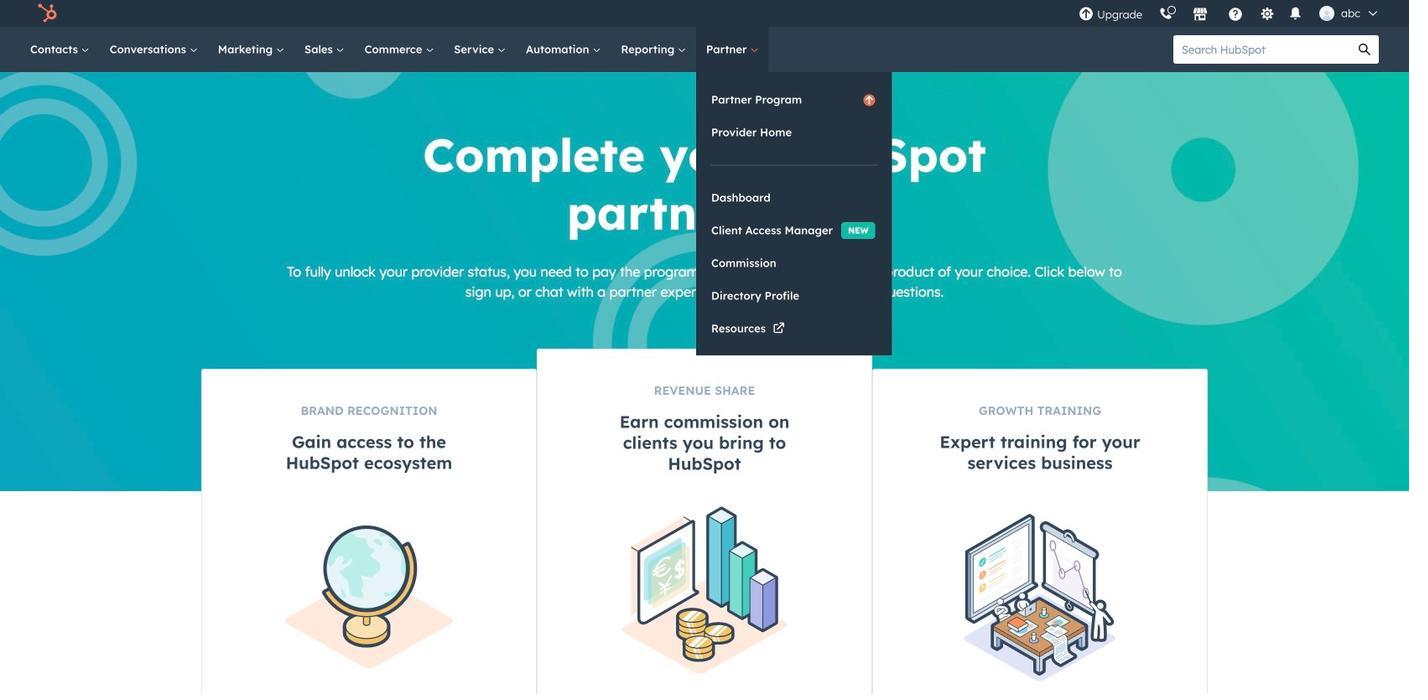 Task type: locate. For each thing, give the bounding box(es) containing it.
garebear orlando image
[[1320, 6, 1335, 21]]

partner menu
[[697, 72, 893, 356]]

marketplaces image
[[1193, 8, 1209, 23]]

Search HubSpot search field
[[1174, 35, 1351, 64]]

menu
[[1071, 0, 1390, 27]]



Task type: vqa. For each thing, say whether or not it's contained in the screenshot.
Partner menu
yes



